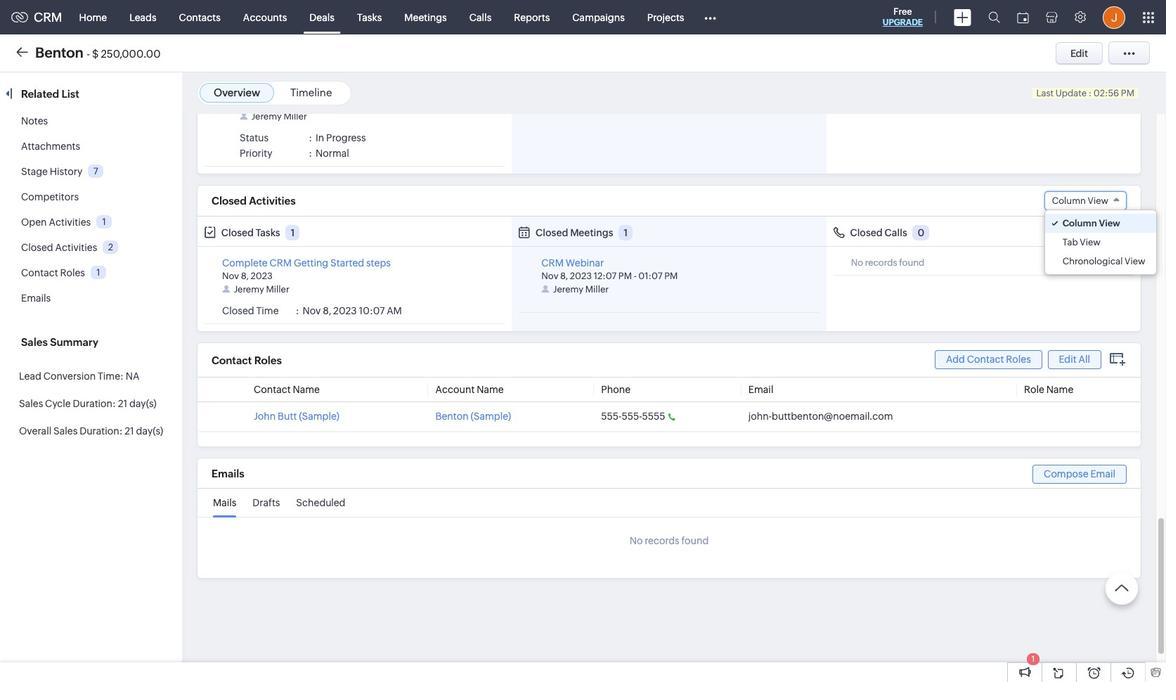 Task type: describe. For each thing, give the bounding box(es) containing it.
2 555- from the left
[[622, 411, 642, 422]]

2 horizontal spatial pm
[[1121, 88, 1135, 98]]

edit all link
[[1048, 350, 1102, 369]]

overall sales duration: 21 day(s)
[[19, 425, 163, 437]]

add contact roles link
[[935, 350, 1043, 369]]

closed time
[[222, 305, 279, 316]]

time:
[[98, 371, 124, 382]]

name for account name
[[477, 384, 504, 395]]

1 horizontal spatial 8,
[[323, 305, 331, 316]]

250,000.00
[[101, 47, 161, 59]]

leads link
[[118, 0, 168, 34]]

crm for crm webinar nov 8, 2023 12:07 pm - 01:07 pm
[[542, 257, 564, 268]]

meetings link
[[393, 0, 458, 34]]

view inside field
[[1088, 195, 1109, 206]]

complete crm getting started steps link
[[222, 257, 391, 268]]

21 for overall sales duration:
[[125, 425, 134, 437]]

jeremy miller up status
[[251, 111, 307, 121]]

open activities
[[21, 217, 91, 228]]

history
[[50, 166, 82, 177]]

2 vertical spatial sales
[[53, 425, 78, 437]]

drafts
[[253, 497, 280, 508]]

no for 0
[[851, 257, 864, 268]]

0 horizontal spatial meetings
[[405, 12, 447, 23]]

activities for 2
[[55, 242, 97, 253]]

timeline link
[[290, 86, 332, 98]]

lead conversion time: na
[[19, 371, 140, 382]]

0
[[918, 227, 925, 238]]

7
[[93, 166, 98, 176]]

john butt (sample)
[[254, 411, 340, 422]]

column view option
[[1045, 214, 1156, 233]]

1 horizontal spatial roles
[[254, 354, 282, 366]]

john butt (sample) link
[[254, 411, 340, 422]]

0 horizontal spatial roles
[[60, 267, 85, 278]]

sales for sales cycle duration: 21 day(s)
[[19, 398, 43, 409]]

overview
[[214, 86, 260, 98]]

contact down closed time
[[212, 354, 252, 366]]

overall
[[19, 425, 51, 437]]

1 horizontal spatial meetings
[[570, 227, 614, 238]]

benton for benton (sample)
[[436, 411, 469, 422]]

tab view
[[1063, 237, 1101, 247]]

records for 0
[[865, 257, 898, 268]]

10:07
[[359, 305, 385, 316]]

view for chronological view option
[[1125, 256, 1146, 266]]

0 horizontal spatial pm
[[619, 271, 632, 281]]

status
[[240, 132, 269, 143]]

1 555- from the left
[[601, 411, 622, 422]]

21 for sales cycle duration:
[[118, 398, 127, 409]]

conversion
[[43, 371, 96, 382]]

sales for sales summary
[[21, 336, 48, 348]]

free upgrade
[[883, 6, 923, 27]]

crm link
[[11, 10, 62, 25]]

02:56
[[1094, 88, 1120, 98]]

8, inside complete crm getting started steps nov 8, 2023
[[241, 271, 249, 281]]

contacts
[[179, 12, 221, 23]]

last update : 02:56 pm
[[1037, 88, 1135, 98]]

compose
[[1044, 468, 1089, 479]]

role
[[1025, 384, 1045, 395]]

leads
[[129, 12, 157, 23]]

home
[[79, 12, 107, 23]]

am
[[387, 305, 402, 316]]

sales cycle duration: 21 day(s)
[[19, 398, 157, 409]]

email link
[[749, 384, 774, 395]]

column view for column view field
[[1052, 195, 1109, 206]]

phone link
[[601, 384, 631, 395]]

view for tab view option
[[1080, 237, 1101, 247]]

jeremy for closed tasks
[[234, 284, 264, 295]]

1 right contact roles link
[[97, 267, 100, 278]]

compose email
[[1044, 468, 1116, 479]]

found for 0
[[899, 257, 925, 268]]

time
[[256, 305, 279, 316]]

01:07
[[639, 271, 663, 281]]

projects
[[647, 12, 684, 23]]

contact roles link
[[21, 267, 85, 278]]

- inside benton - $ 250,000.00
[[87, 47, 90, 59]]

contact name
[[254, 384, 320, 395]]

phone
[[601, 384, 631, 395]]

closed tasks
[[221, 227, 280, 238]]

0 horizontal spatial contact roles
[[21, 267, 85, 278]]

attachments
[[21, 141, 80, 152]]

getting
[[294, 257, 329, 268]]

tab view option
[[1045, 233, 1156, 252]]

1 (sample) from the left
[[299, 411, 340, 422]]

2023 inside crm webinar nov 8, 2023 12:07 pm - 01:07 pm
[[570, 271, 592, 281]]

0 horizontal spatial emails
[[21, 293, 51, 304]]

buttbenton@noemail.com
[[772, 411, 893, 422]]

1 horizontal spatial 2023
[[333, 305, 357, 316]]

related
[[21, 88, 59, 100]]

8, inside crm webinar nov 8, 2023 12:07 pm - 01:07 pm
[[560, 271, 568, 281]]

john-
[[749, 411, 772, 422]]

nov inside complete crm getting started steps nov 8, 2023
[[222, 271, 239, 281]]

records for scheduled
[[645, 535, 680, 546]]

no records found for scheduled
[[630, 535, 709, 546]]

1 up crm webinar nov 8, 2023 12:07 pm - 01:07 pm
[[624, 227, 628, 238]]

: normal
[[309, 148, 349, 159]]

1 horizontal spatial contact roles
[[212, 354, 282, 366]]

overview link
[[214, 86, 260, 98]]

account name
[[436, 384, 504, 395]]

attachments link
[[21, 141, 80, 152]]

campaigns
[[573, 12, 625, 23]]

name for role name
[[1047, 384, 1074, 395]]

view for column view option
[[1099, 218, 1121, 228]]

day(s) for overall sales duration: 21 day(s)
[[136, 425, 163, 437]]

started
[[331, 257, 364, 268]]

contacts link
[[168, 0, 232, 34]]

all
[[1079, 354, 1091, 365]]

5555
[[642, 411, 666, 422]]

emails link
[[21, 293, 51, 304]]

12:07
[[594, 271, 617, 281]]

cycle
[[45, 398, 71, 409]]

2 (sample) from the left
[[471, 411, 511, 422]]

jeremy miller for closed meetings
[[553, 284, 609, 295]]

column view for list box containing column view
[[1063, 218, 1121, 228]]

sales summary
[[21, 336, 98, 348]]

2023 inside complete crm getting started steps nov 8, 2023
[[251, 271, 273, 281]]

1 horizontal spatial closed activities
[[212, 195, 296, 207]]

progress
[[326, 132, 366, 143]]

benton - $ 250,000.00
[[35, 44, 161, 60]]

timeline
[[290, 86, 332, 98]]

accounts
[[243, 12, 287, 23]]

1 up complete crm getting started steps link
[[291, 227, 295, 238]]



Task type: vqa. For each thing, say whether or not it's contained in the screenshot.
Closed Tasks
yes



Task type: locate. For each thing, give the bounding box(es) containing it.
jeremy up status
[[251, 111, 282, 121]]

closed left time
[[222, 305, 254, 316]]

calls left reports
[[470, 12, 492, 23]]

column up tab view in the right top of the page
[[1063, 218, 1097, 228]]

0 vertical spatial benton
[[35, 44, 84, 60]]

1 vertical spatial email
[[1091, 468, 1116, 479]]

1 horizontal spatial name
[[477, 384, 504, 395]]

view inside option
[[1099, 218, 1121, 228]]

0 horizontal spatial crm
[[34, 10, 62, 25]]

crm left the getting
[[270, 257, 292, 268]]

no for scheduled
[[630, 535, 643, 546]]

view
[[1088, 195, 1109, 206], [1099, 218, 1121, 228], [1080, 237, 1101, 247], [1125, 256, 1146, 266]]

column view
[[1052, 195, 1109, 206], [1063, 218, 1121, 228]]

sales left cycle
[[19, 398, 43, 409]]

column up column view option
[[1052, 195, 1086, 206]]

1 horizontal spatial (sample)
[[471, 411, 511, 422]]

0 horizontal spatial (sample)
[[299, 411, 340, 422]]

list box
[[1045, 210, 1156, 274]]

1 vertical spatial emails
[[212, 467, 245, 479]]

1 vertical spatial calls
[[885, 227, 908, 238]]

email up john-
[[749, 384, 774, 395]]

crm
[[34, 10, 62, 25], [270, 257, 292, 268], [542, 257, 564, 268]]

0 horizontal spatial email
[[749, 384, 774, 395]]

pm right 12:07
[[619, 271, 632, 281]]

found for scheduled
[[682, 535, 709, 546]]

1 vertical spatial edit
[[1059, 354, 1077, 365]]

nov inside crm webinar nov 8, 2023 12:07 pm - 01:07 pm
[[542, 271, 559, 281]]

21 down na
[[118, 398, 127, 409]]

in
[[316, 132, 324, 143]]

edit
[[1071, 47, 1088, 59], [1059, 354, 1077, 365]]

0 vertical spatial contact roles
[[21, 267, 85, 278]]

contact name link
[[254, 384, 320, 395]]

scheduled
[[296, 497, 346, 508]]

1 vertical spatial no
[[630, 535, 643, 546]]

- inside crm webinar nov 8, 2023 12:07 pm - 01:07 pm
[[634, 271, 637, 281]]

miller up time
[[266, 284, 290, 295]]

list box containing column view
[[1045, 210, 1156, 274]]

: left 02:56
[[1089, 88, 1092, 98]]

1 vertical spatial found
[[682, 535, 709, 546]]

1 vertical spatial duration:
[[80, 425, 123, 437]]

miller down 12:07
[[586, 284, 609, 295]]

0 vertical spatial calls
[[470, 12, 492, 23]]

john
[[254, 411, 276, 422]]

edit up last update : 02:56 pm
[[1071, 47, 1088, 59]]

- left 01:07
[[634, 271, 637, 281]]

column view inside option
[[1063, 218, 1121, 228]]

crm inside complete crm getting started steps nov 8, 2023
[[270, 257, 292, 268]]

jeremy miller down webinar on the top of page
[[553, 284, 609, 295]]

view up tab view option
[[1099, 218, 1121, 228]]

calls
[[470, 12, 492, 23], [885, 227, 908, 238]]

benton down account
[[436, 411, 469, 422]]

0 horizontal spatial -
[[87, 47, 90, 59]]

(sample) down account name
[[471, 411, 511, 422]]

activities down open activities link
[[55, 242, 97, 253]]

0 vertical spatial no
[[851, 257, 864, 268]]

jeremy miller up time
[[234, 284, 290, 295]]

pm right 02:56
[[1121, 88, 1135, 98]]

column
[[1052, 195, 1086, 206], [1063, 218, 1097, 228]]

no
[[851, 257, 864, 268], [630, 535, 643, 546]]

closed activities up closed tasks
[[212, 195, 296, 207]]

edit for edit all
[[1059, 354, 1077, 365]]

roles up role
[[1006, 354, 1031, 365]]

0 vertical spatial closed activities
[[212, 195, 296, 207]]

miller for closed tasks
[[266, 284, 290, 295]]

miller for closed meetings
[[586, 284, 609, 295]]

1 vertical spatial activities
[[49, 217, 91, 228]]

1 horizontal spatial crm
[[270, 257, 292, 268]]

- left $
[[87, 47, 90, 59]]

reports link
[[503, 0, 561, 34]]

nov down the complete
[[222, 271, 239, 281]]

closed left "0"
[[850, 227, 883, 238]]

0 vertical spatial day(s)
[[129, 398, 157, 409]]

1 horizontal spatial pm
[[665, 271, 678, 281]]

jeremy down crm webinar link
[[553, 284, 584, 295]]

1 vertical spatial records
[[645, 535, 680, 546]]

2023 down the complete
[[251, 271, 273, 281]]

open activities link
[[21, 217, 91, 228]]

account name link
[[436, 384, 504, 395]]

0 horizontal spatial closed activities
[[21, 242, 97, 253]]

sales up the 'lead'
[[21, 336, 48, 348]]

1 horizontal spatial benton
[[436, 411, 469, 422]]

crm for crm
[[34, 10, 62, 25]]

0 horizontal spatial nov
[[222, 271, 239, 281]]

0 horizontal spatial tasks
[[256, 227, 280, 238]]

view up chronological
[[1080, 237, 1101, 247]]

0 horizontal spatial 2023
[[251, 271, 273, 281]]

jeremy for closed meetings
[[553, 284, 584, 295]]

role name
[[1025, 384, 1074, 395]]

email
[[749, 384, 774, 395], [1091, 468, 1116, 479]]

update
[[1056, 88, 1087, 98]]

closed activities down open activities link
[[21, 242, 97, 253]]

2 horizontal spatial roles
[[1006, 354, 1031, 365]]

0 vertical spatial sales
[[21, 336, 48, 348]]

1 vertical spatial 21
[[125, 425, 134, 437]]

crm left home
[[34, 10, 62, 25]]

0 horizontal spatial no records found
[[630, 535, 709, 546]]

3 name from the left
[[1047, 384, 1074, 395]]

2023 down webinar on the top of page
[[570, 271, 592, 281]]

(sample) right butt
[[299, 411, 340, 422]]

na
[[126, 371, 140, 382]]

name up john butt (sample) link
[[293, 384, 320, 395]]

0 vertical spatial no records found
[[851, 257, 925, 268]]

2023 left 10:07
[[333, 305, 357, 316]]

0 vertical spatial column
[[1052, 195, 1086, 206]]

jeremy miller for closed tasks
[[234, 284, 290, 295]]

deals link
[[298, 0, 346, 34]]

: for nov 8, 2023 10:07 am
[[296, 305, 299, 316]]

2 horizontal spatial 8,
[[560, 271, 568, 281]]

competitors link
[[21, 191, 79, 203]]

mails
[[213, 497, 237, 508]]

activities for 1
[[49, 217, 91, 228]]

closed calls
[[850, 227, 908, 238]]

8, down the complete
[[241, 271, 249, 281]]

view up column view option
[[1088, 195, 1109, 206]]

crm left webinar on the top of page
[[542, 257, 564, 268]]

0 horizontal spatial benton
[[35, 44, 84, 60]]

sales down cycle
[[53, 425, 78, 437]]

free
[[894, 6, 912, 17]]

1 horizontal spatial emails
[[212, 467, 245, 479]]

complete
[[222, 257, 268, 268]]

closed up closed tasks
[[212, 195, 247, 207]]

benton (sample) link
[[436, 411, 511, 422]]

: right time
[[296, 305, 299, 316]]

2 name from the left
[[477, 384, 504, 395]]

calls link
[[458, 0, 503, 34]]

1 horizontal spatial no
[[851, 257, 864, 268]]

campaigns link
[[561, 0, 636, 34]]

chronological
[[1063, 256, 1123, 266]]

duration: for sales cycle duration:
[[73, 398, 116, 409]]

2 vertical spatial activities
[[55, 242, 97, 253]]

1 name from the left
[[293, 384, 320, 395]]

miller down timeline link
[[284, 111, 307, 121]]

0 vertical spatial found
[[899, 257, 925, 268]]

: in progress
[[309, 132, 366, 143]]

0 vertical spatial meetings
[[405, 12, 447, 23]]

0 vertical spatial 21
[[118, 398, 127, 409]]

555- down phone link
[[601, 411, 622, 422]]

john-buttbenton@noemail.com
[[749, 411, 893, 422]]

add
[[946, 354, 965, 365]]

column for column view field
[[1052, 195, 1086, 206]]

emails down contact roles link
[[21, 293, 51, 304]]

calls left "0"
[[885, 227, 908, 238]]

1 vertical spatial no records found
[[630, 535, 709, 546]]

column inside option
[[1063, 218, 1097, 228]]

555-555-5555
[[601, 411, 666, 422]]

benton (sample)
[[436, 411, 511, 422]]

name right role
[[1047, 384, 1074, 395]]

1 vertical spatial contact roles
[[212, 354, 282, 366]]

1 vertical spatial day(s)
[[136, 425, 163, 437]]

stage
[[21, 166, 48, 177]]

add contact roles
[[946, 354, 1031, 365]]

nov
[[222, 271, 239, 281], [542, 271, 559, 281], [303, 305, 321, 316]]

1 horizontal spatial no records found
[[851, 257, 925, 268]]

edit for edit
[[1071, 47, 1088, 59]]

crm webinar link
[[542, 257, 604, 268]]

edit inside button
[[1071, 47, 1088, 59]]

steps
[[366, 257, 391, 268]]

jeremy miller
[[251, 111, 307, 121], [234, 284, 290, 295], [553, 284, 609, 295]]

0 horizontal spatial calls
[[470, 12, 492, 23]]

1 horizontal spatial records
[[865, 257, 898, 268]]

chronological view
[[1063, 256, 1146, 266]]

21
[[118, 398, 127, 409], [125, 425, 134, 437]]

home link
[[68, 0, 118, 34]]

1 vertical spatial meetings
[[570, 227, 614, 238]]

8, left 10:07
[[323, 305, 331, 316]]

0 vertical spatial records
[[865, 257, 898, 268]]

tasks link
[[346, 0, 393, 34]]

competitors
[[21, 191, 79, 203]]

555- down phone at bottom
[[622, 411, 642, 422]]

nov down complete crm getting started steps nov 8, 2023
[[303, 305, 321, 316]]

1 horizontal spatial -
[[634, 271, 637, 281]]

0 horizontal spatial name
[[293, 384, 320, 395]]

deals
[[310, 12, 335, 23]]

crm webinar nov 8, 2023 12:07 pm - 01:07 pm
[[542, 257, 678, 281]]

activities up closed activities link
[[49, 217, 91, 228]]

pm right 01:07
[[665, 271, 678, 281]]

closed up crm webinar link
[[536, 227, 568, 238]]

meetings up webinar on the top of page
[[570, 227, 614, 238]]

meetings left calls link
[[405, 12, 447, 23]]

1 vertical spatial sales
[[19, 398, 43, 409]]

duration: up overall sales duration: 21 day(s)
[[73, 398, 116, 409]]

$
[[92, 47, 99, 59]]

:
[[1089, 88, 1092, 98], [309, 132, 312, 143], [309, 148, 312, 159], [296, 305, 299, 316]]

edit button
[[1056, 42, 1103, 64]]

0 vertical spatial duration:
[[73, 398, 116, 409]]

activities
[[249, 195, 296, 207], [49, 217, 91, 228], [55, 242, 97, 253]]

roles
[[60, 267, 85, 278], [1006, 354, 1031, 365], [254, 354, 282, 366]]

activities up closed tasks
[[249, 195, 296, 207]]

1 horizontal spatial calls
[[885, 227, 908, 238]]

complete crm getting started steps nov 8, 2023
[[222, 257, 391, 281]]

2 horizontal spatial nov
[[542, 271, 559, 281]]

summary
[[50, 336, 98, 348]]

lead
[[19, 371, 41, 382]]

contact roles up contact name at the left
[[212, 354, 282, 366]]

1 vertical spatial -
[[634, 271, 637, 281]]

closed activities link
[[21, 242, 97, 253]]

column for list box containing column view
[[1063, 218, 1097, 228]]

contact up john
[[254, 384, 291, 395]]

0 vertical spatial -
[[87, 47, 90, 59]]

1 horizontal spatial nov
[[303, 305, 321, 316]]

butt
[[278, 411, 297, 422]]

column view up tab view option
[[1063, 218, 1121, 228]]

closed
[[212, 195, 247, 207], [221, 227, 254, 238], [536, 227, 568, 238], [850, 227, 883, 238], [21, 242, 53, 253], [222, 305, 254, 316]]

0 horizontal spatial records
[[645, 535, 680, 546]]

nov down crm webinar link
[[542, 271, 559, 281]]

tab
[[1063, 237, 1078, 247]]

priority
[[240, 148, 273, 159]]

contact roles down closed activities link
[[21, 267, 85, 278]]

0 vertical spatial column view
[[1052, 195, 1109, 206]]

emails
[[21, 293, 51, 304], [212, 467, 245, 479]]

1 vertical spatial column
[[1063, 218, 1097, 228]]

no records found for 0
[[851, 257, 925, 268]]

duration: down sales cycle duration: 21 day(s)
[[80, 425, 123, 437]]

miller
[[284, 111, 307, 121], [266, 284, 290, 295], [586, 284, 609, 295]]

roles down closed activities link
[[60, 267, 85, 278]]

edit left all at the bottom of the page
[[1059, 354, 1077, 365]]

emails up mails
[[212, 467, 245, 479]]

: for normal
[[309, 148, 312, 159]]

1 horizontal spatial tasks
[[357, 12, 382, 23]]

crm inside crm webinar nov 8, 2023 12:07 pm - 01:07 pm
[[542, 257, 564, 268]]

stage history
[[21, 166, 82, 177]]

1 right "open activities"
[[102, 216, 106, 227]]

1 horizontal spatial found
[[899, 257, 925, 268]]

0 vertical spatial tasks
[[357, 12, 382, 23]]

closed up the complete
[[221, 227, 254, 238]]

day(s) for sales cycle duration: 21 day(s)
[[129, 398, 157, 409]]

webinar
[[566, 257, 604, 268]]

0 horizontal spatial no
[[630, 535, 643, 546]]

1 vertical spatial closed activities
[[21, 242, 97, 253]]

tasks
[[357, 12, 382, 23], [256, 227, 280, 238]]

email right compose
[[1091, 468, 1116, 479]]

: for in progress
[[309, 132, 312, 143]]

roles up contact name at the left
[[254, 354, 282, 366]]

0 horizontal spatial found
[[682, 535, 709, 546]]

column inside field
[[1052, 195, 1086, 206]]

8, down crm webinar link
[[560, 271, 568, 281]]

2
[[108, 242, 113, 252]]

0 vertical spatial edit
[[1071, 47, 1088, 59]]

contact up the emails link
[[21, 267, 58, 278]]

chronological view option
[[1045, 252, 1156, 271]]

2 horizontal spatial 2023
[[570, 271, 592, 281]]

1 vertical spatial benton
[[436, 411, 469, 422]]

1 vertical spatial column view
[[1063, 218, 1121, 228]]

0 vertical spatial emails
[[21, 293, 51, 304]]

closed down "open" on the left
[[21, 242, 53, 253]]

name up the benton (sample)
[[477, 384, 504, 395]]

: nov 8, 2023 10:07 am
[[296, 305, 402, 316]]

name for contact name
[[293, 384, 320, 395]]

duration: for overall sales duration:
[[80, 425, 123, 437]]

0 vertical spatial email
[[749, 384, 774, 395]]

21 down sales cycle duration: 21 day(s)
[[125, 425, 134, 437]]

Column View field
[[1045, 191, 1127, 210]]

name
[[293, 384, 320, 395], [477, 384, 504, 395], [1047, 384, 1074, 395]]

1
[[102, 216, 106, 227], [291, 227, 295, 238], [624, 227, 628, 238], [97, 267, 100, 278]]

jeremy up closed time
[[234, 284, 264, 295]]

accounts link
[[232, 0, 298, 34]]

benton left $
[[35, 44, 84, 60]]

tasks up the complete
[[256, 227, 280, 238]]

column view inside field
[[1052, 195, 1109, 206]]

0 vertical spatial activities
[[249, 195, 296, 207]]

column view up column view option
[[1052, 195, 1109, 206]]

: left in
[[309, 132, 312, 143]]

tasks right deals link
[[357, 12, 382, 23]]

list
[[61, 88, 79, 100]]

benton
[[35, 44, 84, 60], [436, 411, 469, 422]]

1 vertical spatial tasks
[[256, 227, 280, 238]]

meetings
[[405, 12, 447, 23], [570, 227, 614, 238]]

1 horizontal spatial email
[[1091, 468, 1116, 479]]

2 horizontal spatial crm
[[542, 257, 564, 268]]

records
[[865, 257, 898, 268], [645, 535, 680, 546]]

0 horizontal spatial 8,
[[241, 271, 249, 281]]

reports
[[514, 12, 550, 23]]

view down tab view option
[[1125, 256, 1146, 266]]

benton for benton - $ 250,000.00
[[35, 44, 84, 60]]

2 horizontal spatial name
[[1047, 384, 1074, 395]]

: left normal on the top left of page
[[309, 148, 312, 159]]

notes
[[21, 115, 48, 127]]

contact right the add
[[967, 354, 1004, 365]]



